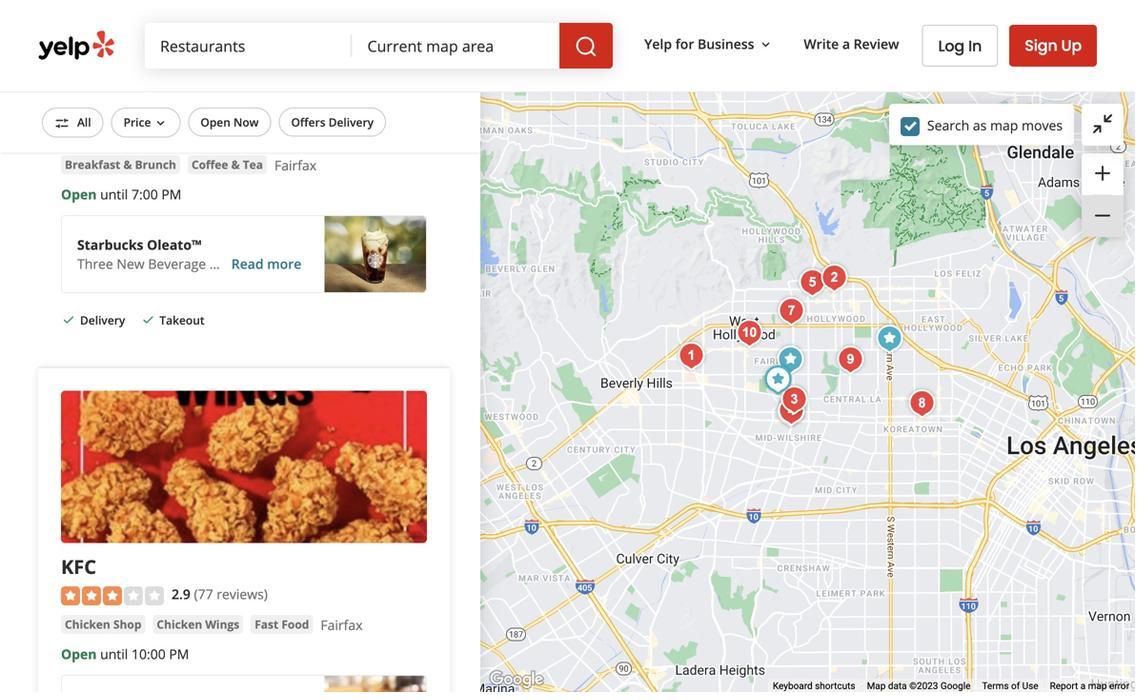 Task type: vqa. For each thing, say whether or not it's contained in the screenshot.
first the over from the left
no



Task type: locate. For each thing, give the bounding box(es) containing it.
0 horizontal spatial delivery
[[80, 313, 125, 329]]

a right write
[[842, 35, 850, 53]]

chicken inside button
[[65, 617, 110, 633]]

delivery
[[329, 114, 374, 130], [80, 313, 125, 329]]

more
[[267, 255, 302, 273]]

map right as
[[990, 116, 1018, 134]]

0 vertical spatial map
[[990, 116, 1018, 134]]

open inside button
[[201, 114, 231, 130]]

& left tea
[[231, 157, 240, 173]]

map for moves
[[990, 116, 1018, 134]]

1 vertical spatial open
[[61, 186, 97, 204]]

a right report
[[1081, 681, 1086, 693]]

0 vertical spatial open
[[201, 114, 231, 130]]

2 & from the left
[[231, 157, 240, 173]]

coffee & tea
[[192, 157, 263, 173]]

breakfast & brunch button
[[61, 156, 180, 175]]

chicken
[[65, 617, 110, 633], [157, 617, 202, 633]]

(61
[[194, 126, 213, 144]]

great white image
[[832, 341, 870, 379]]

open
[[201, 114, 231, 130], [61, 186, 97, 204], [61, 646, 97, 664]]

2.9
[[172, 586, 190, 604]]

fairfax for starbucks
[[275, 157, 317, 175]]

map
[[867, 681, 886, 693]]

0 vertical spatial until
[[100, 186, 128, 204]]

breakfast & brunch
[[65, 157, 176, 173]]

in
[[968, 35, 982, 57]]

lan noodle image
[[773, 293, 811, 331]]

1 horizontal spatial a
[[1081, 681, 1086, 693]]

0 vertical spatial reviews)
[[217, 126, 268, 144]]

chicken down 2.9
[[157, 617, 202, 633]]

kfc
[[61, 554, 96, 581]]

2 vertical spatial open
[[61, 646, 97, 664]]

log in
[[938, 35, 982, 57]]

16 chevron down v2 image
[[153, 116, 168, 131]]

1 horizontal spatial delivery
[[329, 114, 374, 130]]

zoom in image
[[1091, 162, 1114, 185]]

1 vertical spatial map
[[1088, 681, 1107, 693]]

starbucks for starbucks
[[61, 94, 156, 120]]

write
[[804, 35, 839, 53]]

0 horizontal spatial map
[[990, 116, 1018, 134]]

1 vertical spatial a
[[1081, 681, 1086, 693]]

16 filter v2 image
[[54, 116, 70, 131]]

kfc image
[[759, 361, 797, 399]]

0 vertical spatial a
[[842, 35, 850, 53]]

reviews)
[[217, 126, 268, 144], [217, 586, 268, 604]]

2.9 star rating image
[[61, 587, 164, 606]]

keyboard
[[773, 681, 813, 693]]

a for write
[[842, 35, 850, 53]]

yelp for business button
[[637, 27, 781, 61]]

delivery right offers
[[329, 114, 374, 130]]

2 reviews) from the top
[[217, 586, 268, 604]]

chicken for chicken wings
[[157, 617, 202, 633]]

starbucks
[[61, 94, 156, 120], [77, 236, 143, 254]]

7:00
[[131, 186, 158, 204]]

2.9 (77 reviews)
[[172, 586, 268, 604]]

None search field
[[145, 23, 617, 69]]

chicken for chicken shop
[[65, 617, 110, 633]]

terms of use link
[[982, 681, 1039, 693]]

delivery right 16 checkmark v2 image at top left
[[80, 313, 125, 329]]

&
[[123, 157, 132, 173], [231, 157, 240, 173]]

2 chicken from the left
[[157, 617, 202, 633]]

group
[[1082, 153, 1124, 237]]

map for error
[[1088, 681, 1107, 693]]

fairfax for kfc
[[321, 617, 363, 635]]

a
[[842, 35, 850, 53], [1081, 681, 1086, 693]]

map region
[[426, 88, 1135, 693]]

offers delivery
[[291, 114, 374, 130]]

None field
[[160, 35, 337, 56], [367, 35, 544, 56], [367, 35, 544, 56]]

until for starbucks
[[100, 186, 128, 204]]

until down chicken shop button
[[100, 646, 128, 664]]

up
[[1061, 35, 1082, 56]]

map left error
[[1088, 681, 1107, 693]]

terms
[[982, 681, 1009, 693]]

1 vertical spatial fairfax
[[321, 617, 363, 635]]

read
[[231, 255, 264, 273]]

pm right 10:00
[[169, 646, 189, 664]]

starbucks up 3.6 star rating image
[[61, 94, 156, 120]]

starbucks down open until 7:00 pm
[[77, 236, 143, 254]]

of
[[1011, 681, 1020, 693]]

a inside write a review link
[[842, 35, 850, 53]]

0 vertical spatial delivery
[[329, 114, 374, 130]]

coffee & tea link
[[188, 156, 267, 175]]

pm right 7:00
[[161, 186, 181, 204]]

shop
[[113, 617, 141, 633]]

1 vertical spatial starbucks
[[77, 236, 143, 254]]

fast food
[[255, 617, 309, 633]]

fast
[[255, 617, 279, 633]]

search as map moves
[[927, 116, 1063, 134]]

1 vertical spatial pm
[[169, 646, 189, 664]]

yelp for business
[[644, 35, 754, 53]]

shortcuts
[[815, 681, 856, 693]]

fairfax right food
[[321, 617, 363, 635]]

1 vertical spatial reviews)
[[217, 586, 268, 604]]

open for kfc
[[61, 646, 97, 664]]

0 horizontal spatial &
[[123, 157, 132, 173]]

open until 10:00 pm
[[61, 646, 189, 664]]

0 horizontal spatial a
[[842, 35, 850, 53]]

1 vertical spatial until
[[100, 646, 128, 664]]

hangari kalguksu image
[[903, 385, 941, 423]]

chicken shop link
[[61, 616, 145, 635]]

open now button
[[188, 108, 271, 137]]

price button
[[111, 108, 181, 138]]

met her at a bar image
[[773, 393, 811, 431]]

1 horizontal spatial map
[[1088, 681, 1107, 693]]

pm for kfc
[[169, 646, 189, 664]]

pm
[[161, 186, 181, 204], [169, 646, 189, 664]]

met him at a bar image
[[772, 394, 810, 432]]

1 & from the left
[[123, 157, 132, 173]]

1 horizontal spatial fairfax
[[321, 617, 363, 635]]

map
[[990, 116, 1018, 134], [1088, 681, 1107, 693]]

keyboard shortcuts
[[773, 681, 856, 693]]

chicken inside "button"
[[157, 617, 202, 633]]

until down breakfast & brunch link
[[100, 186, 128, 204]]

fairfax right tea
[[275, 157, 317, 175]]

1 horizontal spatial chicken
[[157, 617, 202, 633]]

a for report
[[1081, 681, 1086, 693]]

0 horizontal spatial fairfax
[[275, 157, 317, 175]]

yelp
[[644, 35, 672, 53]]

16 checkmark v2 image
[[61, 313, 76, 328]]

chicken down '2.9 star rating' image
[[65, 617, 110, 633]]

starbucks oleato™
[[77, 236, 202, 254]]

sign up link
[[1010, 25, 1097, 67]]

until
[[100, 186, 128, 204], [100, 646, 128, 664]]

1 chicken from the left
[[65, 617, 110, 633]]

none field find
[[160, 35, 337, 56]]

moves
[[1022, 116, 1063, 134]]

pizza man image
[[871, 320, 909, 358]]

1 reviews) from the top
[[217, 126, 268, 144]]

0 horizontal spatial chicken
[[65, 617, 110, 633]]

1 horizontal spatial &
[[231, 157, 240, 173]]

& left brunch
[[123, 157, 132, 173]]

0 vertical spatial fairfax
[[275, 157, 317, 175]]

0 vertical spatial starbucks
[[61, 94, 156, 120]]

reviews) for starbucks
[[217, 126, 268, 144]]

1 until from the top
[[100, 186, 128, 204]]

fairfax
[[275, 157, 317, 175], [321, 617, 363, 635]]

keyboard shortcuts button
[[773, 680, 856, 693]]

open for starbucks
[[61, 186, 97, 204]]

0 vertical spatial pm
[[161, 186, 181, 204]]

2 until from the top
[[100, 646, 128, 664]]

Find text field
[[160, 35, 337, 56]]

wings
[[205, 617, 239, 633]]



Task type: describe. For each thing, give the bounding box(es) containing it.
oleato™
[[147, 236, 202, 254]]

error
[[1109, 681, 1129, 693]]

coffee
[[192, 157, 228, 173]]

log
[[938, 35, 965, 57]]

16 checkmark v2 image
[[140, 313, 156, 328]]

10:00
[[131, 646, 166, 664]]

report a map error
[[1050, 681, 1129, 693]]

reviews) for kfc
[[217, 586, 268, 604]]

starbucks for starbucks oleato™
[[77, 236, 143, 254]]

republique image
[[775, 381, 814, 419]]

all
[[77, 114, 91, 130]]

sign
[[1025, 35, 1058, 56]]

write a review link
[[796, 27, 907, 61]]

data
[[888, 681, 907, 693]]

& for coffee
[[231, 157, 240, 173]]

3.6
[[172, 126, 190, 144]]

breakfast
[[65, 157, 120, 173]]

chicken wings link
[[153, 616, 243, 635]]

write a review
[[804, 35, 899, 53]]

3.6 (61 reviews)
[[172, 126, 268, 144]]

chicken wings button
[[153, 616, 243, 635]]

sign up
[[1025, 35, 1082, 56]]

map data ©2023 google
[[867, 681, 971, 693]]

starbucks link
[[61, 94, 156, 120]]

ghost sando shop image
[[731, 315, 769, 353]]

starbucks image
[[772, 341, 810, 379]]

as
[[973, 116, 987, 134]]

running goose image
[[815, 259, 854, 297]]

granville image
[[672, 337, 711, 376]]

collapse map image
[[1091, 112, 1114, 135]]

breakfast & brunch link
[[61, 156, 180, 175]]

& for breakfast
[[123, 157, 132, 173]]

delivery inside button
[[329, 114, 374, 130]]

use
[[1022, 681, 1039, 693]]

now
[[233, 114, 259, 130]]

chicken wings
[[157, 617, 239, 633]]

pm for starbucks
[[161, 186, 181, 204]]

(77
[[194, 586, 213, 604]]

filters group
[[38, 108, 390, 138]]

offers delivery button
[[279, 108, 386, 137]]

chicken shop
[[65, 617, 141, 633]]

kfc link
[[61, 554, 96, 581]]

food
[[282, 617, 309, 633]]

open now
[[201, 114, 259, 130]]

terms of use
[[982, 681, 1039, 693]]

1 vertical spatial delivery
[[80, 313, 125, 329]]

google
[[941, 681, 971, 693]]

open until 7:00 pm
[[61, 186, 181, 204]]

until for kfc
[[100, 646, 128, 664]]

16 chevron down v2 image
[[758, 37, 773, 52]]

fast food link
[[251, 616, 313, 635]]

report a map error link
[[1050, 681, 1129, 693]]

all button
[[42, 108, 104, 138]]

©2023
[[909, 681, 938, 693]]

price
[[124, 114, 151, 130]]

search image
[[575, 35, 598, 58]]

3.6 star rating image
[[61, 127, 164, 146]]

fast food button
[[251, 616, 313, 635]]

chicken shop button
[[61, 616, 145, 635]]

l'antica pizzeria da michele image
[[793, 264, 832, 302]]

read more
[[231, 255, 302, 273]]

brunch
[[135, 157, 176, 173]]

offers
[[291, 114, 326, 130]]

report
[[1050, 681, 1078, 693]]

takeout
[[160, 313, 205, 329]]

business
[[698, 35, 754, 53]]

coffee & tea button
[[188, 156, 267, 175]]

for
[[675, 35, 694, 53]]

zoom out image
[[1091, 204, 1114, 227]]

search
[[927, 116, 970, 134]]

tea
[[243, 157, 263, 173]]

google image
[[485, 668, 548, 693]]

log in link
[[922, 25, 998, 67]]

review
[[854, 35, 899, 53]]



